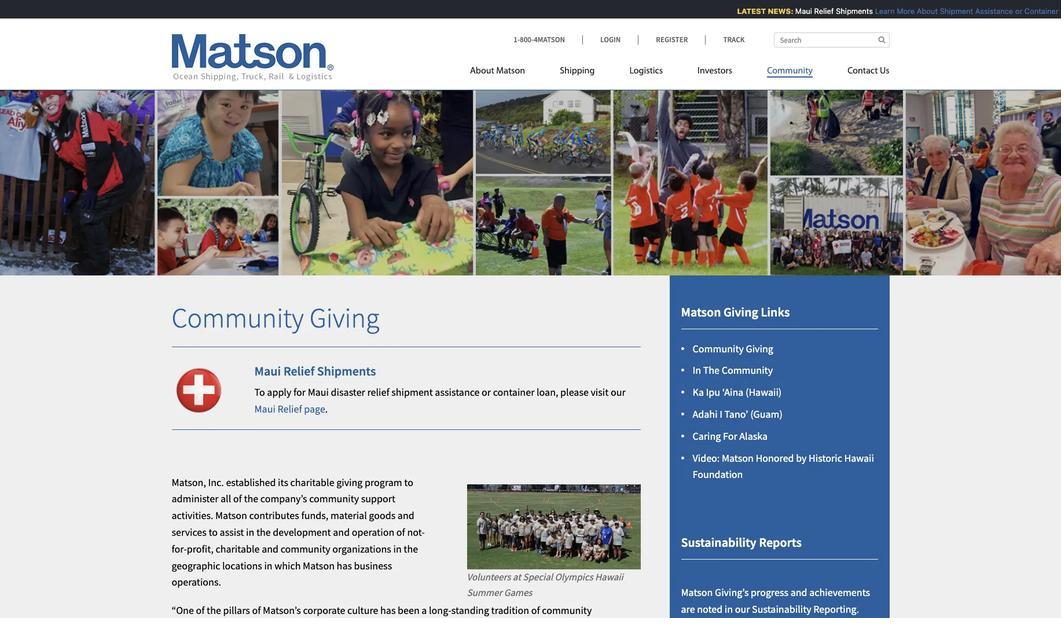 Task type: locate. For each thing, give the bounding box(es) containing it.
services
[[172, 526, 207, 539]]

2 vertical spatial community
[[542, 604, 592, 617]]

container
[[1019, 6, 1053, 16]]

charitable up locations
[[216, 542, 260, 556]]

1-800-4matson link
[[514, 35, 583, 45]]

matson
[[496, 67, 525, 76], [681, 304, 721, 320], [722, 451, 754, 465], [215, 509, 247, 522], [303, 559, 335, 572], [681, 586, 713, 600]]

of down games
[[531, 604, 540, 617]]

0 vertical spatial about
[[912, 6, 933, 16]]

maui up to
[[255, 363, 281, 379]]

in down giving's on the bottom right of the page
[[725, 603, 733, 616]]

1 vertical spatial or
[[482, 386, 491, 399]]

to right program
[[404, 476, 413, 489]]

0 vertical spatial our
[[611, 386, 626, 399]]

games
[[504, 587, 532, 599]]

search image
[[879, 36, 886, 43]]

apply
[[267, 386, 291, 399]]

0 vertical spatial to
[[404, 476, 413, 489]]

hawaii right historic
[[845, 451, 874, 465]]

or inside to apply for maui disaster relief shipment assistance or container loan, please visit our maui relief page .
[[482, 386, 491, 399]]

tradition
[[491, 604, 529, 617]]

relief up for
[[284, 363, 315, 379]]

(guam)
[[751, 408, 783, 421]]

our
[[611, 386, 626, 399], [735, 603, 750, 616]]

community giving inside section
[[693, 342, 774, 355]]

contact us link
[[830, 61, 890, 85]]

matson down for
[[722, 451, 754, 465]]

been
[[398, 604, 420, 617]]

1-800-4matson
[[514, 35, 565, 45]]

relief up search search field at the top of page
[[809, 6, 829, 16]]

latest
[[732, 6, 761, 16]]

1 vertical spatial to
[[209, 526, 218, 539]]

1 horizontal spatial charitable
[[290, 476, 334, 489]]

investors link
[[680, 61, 750, 85]]

caring
[[693, 430, 721, 443]]

about matson
[[470, 67, 525, 76]]

2 vertical spatial relief
[[278, 402, 302, 416]]

at
[[513, 571, 521, 583]]

1 vertical spatial hawaii
[[595, 571, 623, 583]]

its
[[278, 476, 288, 489]]

in right the assist
[[246, 526, 254, 539]]

operation
[[352, 526, 394, 539]]

charitable right "its"
[[290, 476, 334, 489]]

sustainability up giving's on the bottom right of the page
[[681, 535, 757, 551]]

0 vertical spatial shipments
[[831, 6, 868, 16]]

matson up are
[[681, 586, 713, 600]]

0 horizontal spatial has
[[337, 559, 352, 572]]

community down volunteers at special olympics hawaii summer games
[[542, 604, 592, 617]]

community inside "one of the pillars of matson's corporate culture has been a long-standing tradition of community
[[542, 604, 592, 617]]

track link
[[706, 35, 745, 45]]

historic
[[809, 451, 842, 465]]

and right progress
[[791, 586, 808, 600]]

0 vertical spatial charitable
[[290, 476, 334, 489]]

in
[[246, 526, 254, 539], [393, 542, 402, 556], [264, 559, 273, 572], [725, 603, 733, 616]]

Search search field
[[774, 32, 890, 47]]

0 vertical spatial hawaii
[[845, 451, 874, 465]]

maui up page
[[308, 386, 329, 399]]

0 vertical spatial sustainability
[[681, 535, 757, 551]]

about
[[912, 6, 933, 16], [470, 67, 494, 76]]

community down development
[[281, 542, 330, 556]]

1 horizontal spatial about
[[912, 6, 933, 16]]

community up material
[[309, 492, 359, 506]]

and up which
[[262, 542, 279, 556]]

culture
[[347, 604, 378, 617]]

1 vertical spatial community giving
[[693, 342, 774, 355]]

relief down for
[[278, 402, 302, 416]]

sustainability
[[681, 535, 757, 551], [752, 603, 812, 616]]

matson giving's progress and achievements are noted in our sustainability reporting. link
[[681, 586, 870, 616]]

1 horizontal spatial hawaii
[[845, 451, 874, 465]]

investors
[[698, 67, 733, 76]]

sustainability down progress
[[752, 603, 812, 616]]

has left been at the bottom left of page
[[380, 604, 396, 617]]

caring for alaska link
[[693, 430, 768, 443]]

0 horizontal spatial our
[[611, 386, 626, 399]]

0 horizontal spatial or
[[482, 386, 491, 399]]

has
[[337, 559, 352, 572], [380, 604, 396, 617]]

community link
[[750, 61, 830, 85]]

has down organizations
[[337, 559, 352, 572]]

our down giving's on the bottom right of the page
[[735, 603, 750, 616]]

1 vertical spatial charitable
[[216, 542, 260, 556]]

the left the pillars
[[207, 604, 221, 617]]

shipping
[[560, 67, 595, 76]]

shipment
[[935, 6, 968, 16]]

1 vertical spatial our
[[735, 603, 750, 616]]

reports
[[759, 535, 802, 551]]

0 vertical spatial or
[[1010, 6, 1017, 16]]

matson down 1-
[[496, 67, 525, 76]]

to
[[404, 476, 413, 489], [209, 526, 218, 539]]

shipments left learn
[[831, 6, 868, 16]]

1-
[[514, 35, 520, 45]]

page
[[304, 402, 325, 416]]

corporate
[[303, 604, 345, 617]]

the
[[244, 492, 258, 506], [256, 526, 271, 539], [404, 542, 418, 556], [207, 604, 221, 617]]

reporting.
[[814, 603, 859, 616]]

community giving
[[172, 301, 380, 335], [693, 342, 774, 355]]

inc.
[[208, 476, 224, 489]]

to left the assist
[[209, 526, 218, 539]]

shipments up disaster
[[317, 363, 376, 379]]

1 horizontal spatial community giving
[[693, 342, 774, 355]]

container
[[493, 386, 535, 399]]

1 vertical spatial has
[[380, 604, 396, 617]]

adahi i tano' (guam) link
[[693, 408, 783, 421]]

are
[[681, 603, 695, 616]]

register
[[656, 35, 688, 45]]

4matson
[[534, 35, 565, 45]]

matson inside the matson giving's progress and achievements are noted in our sustainability reporting.
[[681, 586, 713, 600]]

1 horizontal spatial our
[[735, 603, 750, 616]]

to apply for maui disaster relief shipment assistance or container loan, please visit our maui relief page .
[[255, 386, 626, 416]]

login link
[[583, 35, 638, 45]]

0 horizontal spatial about
[[470, 67, 494, 76]]

1 horizontal spatial or
[[1010, 6, 1017, 16]]

maui relief shipments
[[255, 363, 376, 379]]

and inside the matson giving's progress and achievements are noted in our sustainability reporting.
[[791, 586, 808, 600]]

relief
[[367, 386, 390, 399]]

caring for alaska
[[693, 430, 768, 443]]

1 vertical spatial about
[[470, 67, 494, 76]]

matson giving links
[[681, 304, 790, 320]]

0 horizontal spatial community giving
[[172, 301, 380, 335]]

activities.
[[172, 509, 213, 522]]

more
[[892, 6, 909, 16]]

and
[[398, 509, 414, 522], [333, 526, 350, 539], [262, 542, 279, 556], [791, 586, 808, 600]]

"one of the pillars of matson's corporate culture has been a long-standing tradition of community
[[172, 604, 602, 618]]

1 horizontal spatial has
[[380, 604, 396, 617]]

community giving link
[[693, 342, 774, 355]]

hawaii right olympics
[[595, 571, 623, 583]]

sustainability inside the matson giving's progress and achievements are noted in our sustainability reporting.
[[752, 603, 812, 616]]

0 vertical spatial has
[[337, 559, 352, 572]]

long-
[[429, 604, 452, 617]]

1 vertical spatial sustainability
[[752, 603, 812, 616]]

honored
[[756, 451, 794, 465]]

in inside the matson giving's progress and achievements are noted in our sustainability reporting.
[[725, 603, 733, 616]]

ka ipu 'aina (hawaii)
[[693, 386, 782, 399]]

has inside "one of the pillars of matson's corporate culture has been a long-standing tradition of community
[[380, 604, 396, 617]]

0 horizontal spatial hawaii
[[595, 571, 623, 583]]

None search field
[[774, 32, 890, 47]]

and down material
[[333, 526, 350, 539]]

maui
[[790, 6, 807, 16], [255, 363, 281, 379], [308, 386, 329, 399], [255, 402, 276, 416]]

volunteers at special olympics hawaii summer games
[[467, 571, 623, 599]]

1 horizontal spatial shipments
[[831, 6, 868, 16]]

loan,
[[537, 386, 559, 399]]

1 vertical spatial relief
[[284, 363, 315, 379]]

our right "visit"
[[611, 386, 626, 399]]

noted
[[697, 603, 723, 616]]

i
[[720, 408, 723, 421]]

section
[[655, 276, 904, 618]]

track
[[723, 35, 745, 45]]

1 vertical spatial shipments
[[317, 363, 376, 379]]

community inside community 'link'
[[767, 67, 813, 76]]

maui relief page link
[[255, 402, 325, 416]]

0 horizontal spatial shipments
[[317, 363, 376, 379]]

of right all
[[233, 492, 242, 506]]

1 horizontal spatial to
[[404, 476, 413, 489]]

matson giving's progress and achievements are noted in our sustainability reporting.
[[681, 586, 870, 616]]

summer
[[467, 587, 502, 599]]



Task type: vqa. For each thing, say whether or not it's contained in the screenshot.
middle when
no



Task type: describe. For each thing, give the bounding box(es) containing it.
program
[[365, 476, 402, 489]]

tano'
[[725, 408, 748, 421]]

geographic
[[172, 559, 220, 572]]

has inside matson, inc. established its charitable giving program to administer all of the company's community support activities. matson contributes funds, material goods and services to assist in the development and operation of not- for-profit, charitable and community organizations in the geographic locations in which matson has business operations.
[[337, 559, 352, 572]]

matson,
[[172, 476, 206, 489]]

matson foundation giving image
[[0, 72, 1061, 276]]

matson right which
[[303, 559, 335, 572]]

the down established
[[244, 492, 258, 506]]

company's
[[260, 492, 307, 506]]

giving's
[[715, 586, 749, 600]]

please
[[561, 386, 589, 399]]

.
[[325, 402, 328, 416]]

matson's
[[263, 604, 301, 617]]

not-
[[407, 526, 425, 539]]

development
[[273, 526, 331, 539]]

red circle with white cross in the middle image
[[172, 364, 226, 417]]

giving
[[337, 476, 363, 489]]

organizations
[[333, 542, 391, 556]]

the inside "one of the pillars of matson's corporate culture has been a long-standing tradition of community
[[207, 604, 221, 617]]

ka ipu 'aina (hawaii) link
[[693, 386, 782, 399]]

achievements
[[810, 586, 870, 600]]

hawaii inside volunteers at special olympics hawaii summer games
[[595, 571, 623, 583]]

1 vertical spatial community
[[281, 542, 330, 556]]

pillars
[[223, 604, 250, 617]]

sustainability reports
[[681, 535, 802, 551]]

0 horizontal spatial charitable
[[216, 542, 260, 556]]

0 vertical spatial relief
[[809, 6, 829, 16]]

800-
[[520, 35, 534, 45]]

section containing matson giving links
[[655, 276, 904, 618]]

matson inside top menu navigation
[[496, 67, 525, 76]]

contact
[[848, 67, 878, 76]]

register link
[[638, 35, 706, 45]]

video: matson honored by historic hawaii foundation
[[693, 451, 874, 481]]

for
[[294, 386, 306, 399]]

to
[[255, 386, 265, 399]]

ka
[[693, 386, 704, 399]]

matson up the assist
[[215, 509, 247, 522]]

adahi
[[693, 408, 718, 421]]

matson at special olympics hawaii 2016 image
[[467, 484, 641, 570]]

logistics
[[630, 67, 663, 76]]

video:
[[693, 451, 720, 465]]

olympics
[[555, 571, 593, 583]]

about matson link
[[470, 61, 543, 85]]

and up the not-
[[398, 509, 414, 522]]

by
[[796, 451, 807, 465]]

matson up community giving link
[[681, 304, 721, 320]]

video: matson honored by historic hawaii foundation link
[[693, 451, 874, 481]]

matson inside "video: matson honored by historic hawaii foundation"
[[722, 451, 754, 465]]

0 horizontal spatial to
[[209, 526, 218, 539]]

assist
[[220, 526, 244, 539]]

in
[[693, 364, 701, 377]]

0 vertical spatial community
[[309, 492, 359, 506]]

volunteers
[[467, 571, 511, 583]]

established
[[226, 476, 276, 489]]

learn
[[870, 6, 889, 16]]

a
[[422, 604, 427, 617]]

contact us
[[848, 67, 890, 76]]

(hawaii)
[[746, 386, 782, 399]]

'aina
[[723, 386, 744, 399]]

the down the not-
[[404, 542, 418, 556]]

maui right news:
[[790, 6, 807, 16]]

in down operation
[[393, 542, 402, 556]]

which
[[275, 559, 301, 572]]

special
[[523, 571, 553, 583]]

foundation
[[693, 468, 743, 481]]

administer
[[172, 492, 219, 506]]

of left the not-
[[397, 526, 405, 539]]

blue matson logo with ocean, shipping, truck, rail and logistics written beneath it. image
[[172, 34, 334, 82]]

in the community
[[693, 364, 773, 377]]

login
[[601, 35, 621, 45]]

lo
[[1056, 6, 1061, 16]]

0 vertical spatial community giving
[[172, 301, 380, 335]]

of right the pillars
[[252, 604, 261, 617]]

visit
[[591, 386, 609, 399]]

the down the contributes
[[256, 526, 271, 539]]

shipment
[[392, 386, 433, 399]]

the
[[703, 364, 720, 377]]

about inside top menu navigation
[[470, 67, 494, 76]]

for
[[723, 430, 738, 443]]

relief inside to apply for maui disaster relief shipment assistance or container loan, please visit our maui relief page .
[[278, 402, 302, 416]]

hawaii inside "video: matson honored by historic hawaii foundation"
[[845, 451, 874, 465]]

assistance
[[435, 386, 480, 399]]

of right the "one
[[196, 604, 205, 617]]

in left which
[[264, 559, 273, 572]]

latest news: maui relief shipments learn more about shipment assistance or container lo
[[732, 6, 1061, 16]]

operations.
[[172, 576, 221, 589]]

for-
[[172, 542, 187, 556]]

matson, inc. established its charitable giving program to administer all of the company's community support activities. matson contributes funds, material goods and services to assist in the development and operation of not- for-profit, charitable and community organizations in the geographic locations in which matson has business operations.
[[172, 476, 425, 589]]

us
[[880, 67, 890, 76]]

funds,
[[301, 509, 329, 522]]

top menu navigation
[[470, 61, 890, 85]]

maui down to
[[255, 402, 276, 416]]

our inside to apply for maui disaster relief shipment assistance or container loan, please visit our maui relief page .
[[611, 386, 626, 399]]

"one
[[172, 604, 194, 617]]

locations
[[222, 559, 262, 572]]

goods
[[369, 509, 396, 522]]

our inside the matson giving's progress and achievements are noted in our sustainability reporting.
[[735, 603, 750, 616]]

progress
[[751, 586, 789, 600]]



